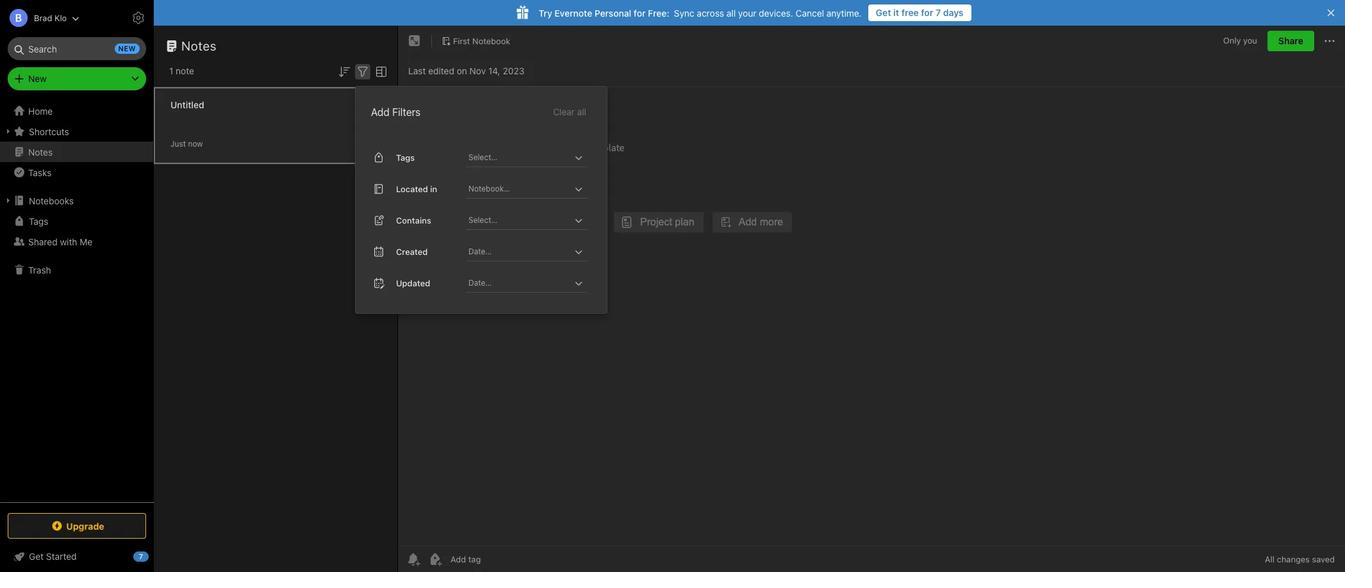 Task type: vqa. For each thing, say whether or not it's contained in the screenshot.
topmost Get
yes



Task type: describe. For each thing, give the bounding box(es) containing it.
shared
[[28, 236, 58, 247]]

Account field
[[0, 5, 80, 31]]

nov
[[470, 65, 486, 76]]

new button
[[8, 67, 146, 90]]

just
[[170, 139, 186, 148]]

untitled
[[170, 99, 204, 110]]

tree containing home
[[0, 101, 154, 502]]

all inside button
[[577, 106, 586, 117]]

your
[[738, 7, 757, 18]]

notebook
[[472, 36, 510, 46]]

More actions field
[[1322, 31, 1338, 51]]

try
[[539, 7, 552, 18]]

get for get it free for 7 days
[[876, 7, 891, 18]]

all changes saved
[[1265, 554, 1335, 565]]

1 note
[[169, 65, 194, 76]]

Search text field
[[17, 37, 137, 60]]

note
[[176, 65, 194, 76]]

1
[[169, 65, 173, 76]]

note window element
[[398, 26, 1345, 572]]

free
[[902, 7, 919, 18]]

Located in field
[[466, 180, 588, 199]]

tags button
[[0, 211, 153, 231]]

updated
[[396, 278, 430, 288]]

add filters image
[[355, 64, 370, 79]]

last
[[408, 65, 426, 76]]

only you
[[1223, 35, 1257, 46]]

klo
[[54, 12, 67, 23]]

notes link
[[0, 142, 153, 162]]

1 horizontal spatial notes
[[181, 38, 217, 53]]

trash link
[[0, 260, 153, 280]]

Help and Learning task checklist field
[[0, 547, 154, 567]]

expand notebooks image
[[3, 195, 13, 206]]

Tags field
[[466, 149, 588, 167]]

add a reminder image
[[406, 552, 421, 567]]

more actions image
[[1322, 33, 1338, 49]]

Note Editor text field
[[398, 87, 1345, 546]]

for for 7
[[921, 7, 933, 18]]

started
[[46, 551, 77, 562]]

with
[[60, 236, 77, 247]]

located in
[[396, 184, 437, 194]]

0 vertical spatial tags
[[396, 152, 415, 162]]

try evernote personal for free: sync across all your devices. cancel anytime.
[[539, 7, 862, 18]]

across
[[697, 7, 724, 18]]

date… for created
[[469, 247, 492, 256]]

share button
[[1268, 31, 1315, 51]]

 Date picker field
[[466, 243, 599, 261]]

new
[[118, 44, 136, 53]]

add
[[371, 106, 390, 118]]

upgrade
[[66, 521, 104, 532]]

7 inside help and learning task checklist field
[[139, 552, 143, 561]]

Add tag field
[[449, 554, 545, 565]]

days
[[943, 7, 964, 18]]

trash
[[28, 264, 51, 275]]

devices.
[[759, 7, 793, 18]]

clear all
[[553, 106, 586, 117]]

brad
[[34, 12, 52, 23]]

first notebook button
[[437, 32, 515, 50]]

created
[[396, 246, 428, 257]]

share
[[1279, 35, 1304, 46]]

get it free for 7 days
[[876, 7, 964, 18]]

expand note image
[[407, 33, 422, 49]]

Sort options field
[[336, 63, 352, 79]]

first
[[453, 36, 470, 46]]

filters
[[392, 106, 421, 118]]

home
[[28, 105, 53, 116]]

shortcuts button
[[0, 121, 153, 142]]



Task type: locate. For each thing, give the bounding box(es) containing it.
7 left click to collapse image
[[139, 552, 143, 561]]

0 horizontal spatial all
[[577, 106, 586, 117]]

0 vertical spatial  input text field
[[467, 149, 571, 166]]

notebooks
[[29, 195, 74, 206]]

just now
[[170, 139, 203, 148]]

0 horizontal spatial 7
[[139, 552, 143, 561]]

shared with me link
[[0, 231, 153, 252]]

get left started
[[29, 551, 44, 562]]

7
[[936, 7, 941, 18], [139, 552, 143, 561]]

for inside get it free for 7 days button
[[921, 7, 933, 18]]

get left it
[[876, 7, 891, 18]]

click to collapse image
[[149, 549, 159, 564]]

home link
[[0, 101, 154, 121]]

all
[[727, 7, 736, 18], [577, 106, 586, 117]]

1 vertical spatial notes
[[28, 146, 53, 157]]

2023
[[503, 65, 525, 76]]

tags inside button
[[29, 216, 48, 227]]

tasks button
[[0, 162, 153, 183]]

14,
[[488, 65, 500, 76]]

get inside help and learning task checklist field
[[29, 551, 44, 562]]

settings image
[[131, 10, 146, 26]]

notes up 'tasks'
[[28, 146, 53, 157]]

first notebook
[[453, 36, 510, 46]]

1 vertical spatial  input text field
[[467, 211, 571, 229]]

0 vertical spatial get
[[876, 7, 891, 18]]

0 horizontal spatial tags
[[29, 216, 48, 227]]

saved
[[1312, 554, 1335, 565]]

get
[[876, 7, 891, 18], [29, 551, 44, 562]]

clear
[[553, 106, 575, 117]]

anytime.
[[827, 7, 862, 18]]

 input text field for contains
[[467, 211, 571, 229]]

0 vertical spatial notes
[[181, 38, 217, 53]]

me
[[80, 236, 92, 247]]

shared with me
[[28, 236, 92, 247]]

get for get started
[[29, 551, 44, 562]]

it
[[894, 7, 899, 18]]

get started
[[29, 551, 77, 562]]

1 horizontal spatial all
[[727, 7, 736, 18]]

get it free for 7 days button
[[868, 4, 971, 21]]

Contains field
[[466, 211, 588, 230]]

1 vertical spatial get
[[29, 551, 44, 562]]

2  input text field from the top
[[467, 211, 571, 229]]

notes up note
[[181, 38, 217, 53]]

only
[[1223, 35, 1241, 46]]

free:
[[648, 7, 670, 18]]

1 horizontal spatial get
[[876, 7, 891, 18]]

sync
[[674, 7, 695, 18]]

tasks
[[28, 167, 52, 178]]

you
[[1243, 35, 1257, 46]]

clear all button
[[552, 104, 588, 120]]

0 vertical spatial date…
[[469, 247, 492, 256]]

1 date… from the top
[[469, 247, 492, 256]]

0 horizontal spatial get
[[29, 551, 44, 562]]

 input text field
[[467, 149, 571, 166], [467, 211, 571, 229]]

last edited on nov 14, 2023
[[408, 65, 525, 76]]

cancel
[[796, 7, 824, 18]]

2 date… from the top
[[469, 278, 492, 288]]

personal
[[595, 7, 631, 18]]

in
[[430, 184, 437, 194]]

7 left days
[[936, 7, 941, 18]]

tags up shared
[[29, 216, 48, 227]]

all left your
[[727, 7, 736, 18]]

0 horizontal spatial notes
[[28, 146, 53, 157]]

add tag image
[[427, 552, 443, 567]]

1 for from the left
[[921, 7, 933, 18]]

1 horizontal spatial 7
[[936, 7, 941, 18]]

 Date picker field
[[466, 274, 599, 293]]

1 vertical spatial all
[[577, 106, 586, 117]]

Add filters field
[[355, 63, 370, 79]]

1 vertical spatial 7
[[139, 552, 143, 561]]

1 vertical spatial tags
[[29, 216, 48, 227]]

date… for updated
[[469, 278, 492, 288]]

for for free:
[[634, 7, 646, 18]]

changes
[[1277, 554, 1310, 565]]

1 vertical spatial date…
[[469, 278, 492, 288]]

date…
[[469, 247, 492, 256], [469, 278, 492, 288]]

located
[[396, 184, 428, 194]]

 input text field
[[467, 180, 571, 198]]

upgrade button
[[8, 513, 146, 539]]

date… inside  date picker field
[[469, 278, 492, 288]]

notebooks link
[[0, 190, 153, 211]]

brad klo
[[34, 12, 67, 23]]

date… down date… field
[[469, 278, 492, 288]]

tags up the located
[[396, 152, 415, 162]]

0 horizontal spatial for
[[634, 7, 646, 18]]

 input text field up  input text field
[[467, 149, 571, 166]]

date… inside field
[[469, 247, 492, 256]]

tree
[[0, 101, 154, 502]]

shortcuts
[[29, 126, 69, 137]]

0 vertical spatial all
[[727, 7, 736, 18]]

notes
[[181, 38, 217, 53], [28, 146, 53, 157]]

contains
[[396, 215, 431, 225]]

for right free at the right top
[[921, 7, 933, 18]]

 input text field for tags
[[467, 149, 571, 166]]

7 inside button
[[936, 7, 941, 18]]

new
[[28, 73, 47, 84]]

all
[[1265, 554, 1275, 565]]

all right clear
[[577, 106, 586, 117]]

2 for from the left
[[634, 7, 646, 18]]

 input text field down  input text field
[[467, 211, 571, 229]]

0 vertical spatial 7
[[936, 7, 941, 18]]

now
[[188, 139, 203, 148]]

evernote
[[555, 7, 592, 18]]

date… down contains field
[[469, 247, 492, 256]]

add filters
[[371, 106, 421, 118]]

 input text field inside contains field
[[467, 211, 571, 229]]

tags
[[396, 152, 415, 162], [29, 216, 48, 227]]

new search field
[[17, 37, 140, 60]]

edited
[[428, 65, 454, 76]]

on
[[457, 65, 467, 76]]

View options field
[[370, 63, 389, 79]]

for
[[921, 7, 933, 18], [634, 7, 646, 18]]

get inside get it free for 7 days button
[[876, 7, 891, 18]]

1 horizontal spatial for
[[921, 7, 933, 18]]

for left the free:
[[634, 7, 646, 18]]

 input text field inside tags 'field'
[[467, 149, 571, 166]]

1  input text field from the top
[[467, 149, 571, 166]]

1 horizontal spatial tags
[[396, 152, 415, 162]]



